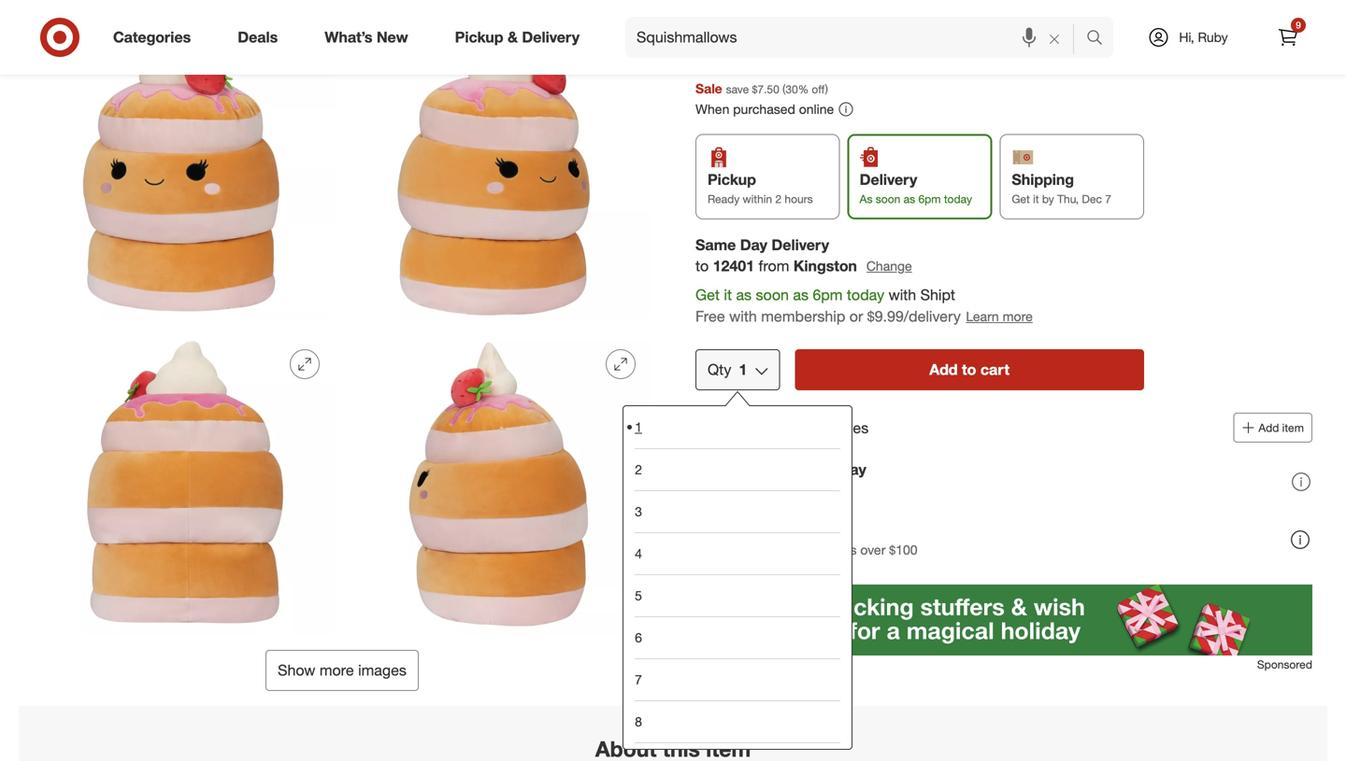 Task type: locate. For each thing, give the bounding box(es) containing it.
save
[[733, 461, 767, 479]]

delivery
[[522, 28, 580, 46], [860, 171, 917, 189], [772, 236, 829, 254]]

1 vertical spatial it
[[724, 286, 732, 304]]

3 link
[[635, 491, 841, 533]]

7 link
[[635, 659, 841, 701]]

more inside button
[[320, 662, 354, 680]]

pickup inside pickup ready within 2 hours
[[708, 171, 756, 189]]

7 for shipping
[[1105, 192, 1112, 206]]

4 link
[[635, 533, 841, 575]]

9
[[1296, 19, 1301, 31]]

2 horizontal spatial delivery
[[860, 171, 917, 189]]

0 vertical spatial add
[[929, 361, 958, 379]]

kingston
[[794, 257, 857, 275]]

pickup ready within 2 hours
[[708, 171, 813, 206]]

0 horizontal spatial as
[[736, 286, 752, 304]]

save 5% every day with redcard
[[733, 461, 866, 498]]

$
[[752, 82, 758, 96]]

What can we help you find? suggestions appear below search field
[[625, 17, 1091, 58]]

0 horizontal spatial today
[[847, 286, 885, 304]]

0 vertical spatial get
[[1012, 192, 1030, 206]]

0 horizontal spatial add
[[929, 361, 958, 379]]

to
[[696, 257, 709, 275], [962, 361, 976, 379]]

online
[[799, 101, 834, 117]]

with
[[889, 286, 916, 304], [729, 307, 757, 326]]

1 vertical spatial soon
[[756, 286, 789, 304]]

to down same
[[696, 257, 709, 275]]

delivery up as
[[860, 171, 917, 189]]

today up "or"
[[847, 286, 885, 304]]

$17.49 reg $24.99 sale save $ 7.50 ( 30 % off )
[[696, 50, 828, 96]]

what's new link
[[309, 17, 432, 58]]

1 horizontal spatial 2
[[775, 192, 782, 206]]

as right as
[[904, 192, 915, 206]]

0 horizontal spatial soon
[[756, 286, 789, 304]]

over left $100
[[860, 542, 886, 558]]

get left by
[[1012, 192, 1030, 206]]

delivery up from kingston
[[772, 236, 829, 254]]

delivery inside delivery as soon as 6pm today
[[860, 171, 917, 189]]

as down 12401
[[736, 286, 752, 304]]

2 horizontal spatial as
[[904, 192, 915, 206]]

0 horizontal spatial more
[[320, 662, 354, 680]]

delivery as soon as 6pm today
[[860, 171, 972, 206]]

0 horizontal spatial get
[[696, 286, 720, 304]]

same
[[696, 236, 736, 254]]

1 vertical spatial 7
[[635, 672, 642, 689]]

6pm right as
[[918, 192, 941, 206]]

1 vertical spatial 2
[[635, 462, 642, 478]]

what's new
[[325, 28, 408, 46]]

more right learn
[[1003, 308, 1033, 325]]

1 vertical spatial 6pm
[[813, 286, 843, 304]]

pickup up ready
[[708, 171, 756, 189]]

0 vertical spatial 7
[[1105, 192, 1112, 206]]

1 horizontal spatial soon
[[876, 192, 901, 206]]

today
[[944, 192, 972, 206], [847, 286, 885, 304]]

0 horizontal spatial with
[[729, 307, 757, 326]]

show more images button
[[266, 651, 419, 692]]

2 up 3
[[635, 462, 642, 478]]

add left 'cart'
[[929, 361, 958, 379]]

by
[[1042, 192, 1054, 206]]

with right the free
[[729, 307, 757, 326]]

1 horizontal spatial 7
[[1105, 192, 1112, 206]]

0 horizontal spatial 6pm
[[813, 286, 843, 304]]

delivery right &
[[522, 28, 580, 46]]

soon right as
[[876, 192, 901, 206]]

pickup left &
[[455, 28, 503, 46]]

0 horizontal spatial 7
[[635, 672, 642, 689]]

pickup & delivery
[[455, 28, 580, 46]]

squishmallows 16&#34; sawtelle the strawberry pancakes plush toy (target exclusive), 6 of 14 image
[[350, 335, 651, 636]]

1
[[739, 361, 747, 379], [635, 419, 642, 436]]

1 horizontal spatial to
[[962, 361, 976, 379]]

9 link
[[1268, 17, 1309, 58]]

it up the free
[[724, 286, 732, 304]]

hi,
[[1179, 29, 1194, 45]]

with up $9.99/delivery
[[889, 286, 916, 304]]

add item
[[1259, 421, 1304, 435]]

squishmallows 16&#34; sawtelle the strawberry pancakes plush toy (target exclusive), 5 of 14 image
[[34, 335, 335, 636]]

1 horizontal spatial pickup
[[708, 171, 756, 189]]

get up the free
[[696, 286, 720, 304]]

it inside get it as soon as 6pm today with shipt free with membership or $9.99/delivery learn more
[[724, 286, 732, 304]]

1 vertical spatial add
[[1259, 421, 1279, 435]]

shipping
[[1012, 171, 1074, 189]]

1 vertical spatial 1
[[635, 419, 642, 436]]

pickup
[[455, 28, 503, 46], [708, 171, 756, 189]]

change button
[[866, 256, 913, 277]]

0 vertical spatial more
[[1003, 308, 1033, 325]]

ruby
[[1198, 29, 1228, 45]]

add for add to cart
[[929, 361, 958, 379]]

sponsored
[[1257, 658, 1313, 672]]

search button
[[1078, 17, 1123, 62]]

add left item
[[1259, 421, 1279, 435]]

0 horizontal spatial to
[[696, 257, 709, 275]]

1 vertical spatial today
[[847, 286, 885, 304]]

delivery for pickup & delivery
[[522, 28, 580, 46]]

7
[[1105, 192, 1112, 206], [635, 672, 642, 689]]

30
[[786, 82, 798, 96]]

show
[[278, 662, 315, 680]]

1 horizontal spatial today
[[944, 192, 972, 206]]

2 vertical spatial delivery
[[772, 236, 829, 254]]

1 up 3
[[635, 419, 642, 436]]

1 vertical spatial to
[[962, 361, 976, 379]]

1 horizontal spatial 6pm
[[918, 192, 941, 206]]

eligible
[[733, 419, 781, 437]]

new
[[377, 28, 408, 46]]

qty 1
[[708, 361, 747, 379]]

0 vertical spatial pickup
[[455, 28, 503, 46]]

cart
[[981, 361, 1010, 379]]

1 horizontal spatial more
[[1003, 308, 1033, 325]]

1 vertical spatial more
[[320, 662, 354, 680]]

0 vertical spatial soon
[[876, 192, 901, 206]]

0 vertical spatial delivery
[[522, 28, 580, 46]]

when purchased online
[[696, 101, 834, 117]]

0 horizontal spatial it
[[724, 286, 732, 304]]

1 horizontal spatial it
[[1033, 192, 1039, 206]]

6pm down kingston
[[813, 286, 843, 304]]

0 vertical spatial it
[[1033, 192, 1039, 206]]

7 inside shipping get it by thu, dec 7
[[1105, 192, 1112, 206]]

7 right dec
[[1105, 192, 1112, 206]]

1 horizontal spatial add
[[1259, 421, 1279, 435]]

1 horizontal spatial 1
[[739, 361, 747, 379]]

0 vertical spatial over
[[763, 520, 794, 539]]

1 link
[[635, 407, 841, 449]]

show more images
[[278, 662, 407, 680]]

as inside delivery as soon as 6pm today
[[904, 192, 915, 206]]

today left by
[[944, 192, 972, 206]]

1 vertical spatial delivery
[[860, 171, 917, 189]]

as
[[904, 192, 915, 206], [736, 286, 752, 304], [793, 286, 809, 304]]

when
[[696, 101, 730, 117]]

1 horizontal spatial get
[[1012, 192, 1030, 206]]

0 vertical spatial 1
[[739, 361, 747, 379]]

0 vertical spatial 6pm
[[918, 192, 941, 206]]

1 right qty
[[739, 361, 747, 379]]

add for add item
[[1259, 421, 1279, 435]]

thu,
[[1057, 192, 1079, 206]]

1 vertical spatial get
[[696, 286, 720, 304]]

1 horizontal spatial with
[[889, 286, 916, 304]]

save
[[726, 82, 749, 96]]

get
[[1012, 192, 1030, 206], [696, 286, 720, 304]]

within
[[743, 192, 772, 206]]

soon down from
[[756, 286, 789, 304]]

6pm
[[918, 192, 941, 206], [813, 286, 843, 304]]

more right show
[[320, 662, 354, 680]]

0 vertical spatial 2
[[775, 192, 782, 206]]

0 horizontal spatial 1
[[635, 419, 642, 436]]

images
[[358, 662, 407, 680]]

orders
[[819, 542, 857, 558]]

1 2 3 4 5 6 7 8
[[635, 419, 642, 731]]

more inside get it as soon as 6pm today with shipt free with membership or $9.99/delivery learn more
[[1003, 308, 1033, 325]]

over right the pay
[[763, 520, 794, 539]]

soon
[[876, 192, 901, 206], [756, 286, 789, 304]]

off
[[812, 82, 825, 96]]

1 horizontal spatial delivery
[[772, 236, 829, 254]]

learn
[[966, 308, 999, 325]]

day
[[740, 236, 768, 254]]

1 vertical spatial pickup
[[708, 171, 756, 189]]

over
[[763, 520, 794, 539], [860, 542, 886, 558]]

$100
[[889, 542, 918, 558]]

7 up 8
[[635, 672, 642, 689]]

2 left hours
[[775, 192, 782, 206]]

add item button
[[1233, 413, 1313, 443]]

1 horizontal spatial over
[[860, 542, 886, 558]]

advertisement region
[[696, 585, 1313, 656]]

0 vertical spatial today
[[944, 192, 972, 206]]

0 horizontal spatial pickup
[[455, 28, 503, 46]]

$17.49
[[696, 50, 760, 77]]

0 horizontal spatial delivery
[[522, 28, 580, 46]]

it left by
[[1033, 192, 1039, 206]]

$9.99/delivery
[[867, 307, 961, 326]]

as up membership at the right top of page
[[793, 286, 809, 304]]

to left 'cart'
[[962, 361, 976, 379]]

get inside get it as soon as 6pm today with shipt free with membership or $9.99/delivery learn more
[[696, 286, 720, 304]]



Task type: describe. For each thing, give the bounding box(es) containing it.
get it as soon as 6pm today with shipt free with membership or $9.99/delivery learn more
[[696, 286, 1033, 326]]

what's
[[325, 28, 372, 46]]

2 link
[[635, 449, 841, 491]]

4
[[635, 546, 642, 562]]

or
[[850, 307, 863, 326]]

reg
[[763, 60, 779, 74]]

ready
[[708, 192, 740, 206]]

to 12401
[[696, 257, 755, 275]]

every
[[798, 461, 837, 479]]

pay over time on orders over $100
[[733, 520, 918, 558]]

7 for 1
[[635, 672, 642, 689]]

0 horizontal spatial 2
[[635, 462, 642, 478]]

8 link
[[635, 701, 841, 743]]

from
[[759, 257, 789, 275]]

&
[[508, 28, 518, 46]]

6pm inside delivery as soon as 6pm today
[[918, 192, 941, 206]]

redcard
[[763, 482, 815, 498]]

dec
[[1082, 192, 1102, 206]]

it inside shipping get it by thu, dec 7
[[1033, 192, 1039, 206]]

search
[[1078, 30, 1123, 48]]

8
[[635, 714, 642, 731]]

0 vertical spatial with
[[889, 286, 916, 304]]

hours
[[785, 192, 813, 206]]

pickup for &
[[455, 28, 503, 46]]

pay
[[733, 520, 759, 539]]

1 vertical spatial over
[[860, 542, 886, 558]]

7.50
[[758, 82, 779, 96]]

eligible for registries
[[733, 419, 869, 437]]

image gallery element
[[34, 0, 651, 692]]

time
[[798, 520, 829, 539]]

soon inside get it as soon as 6pm today with shipt free with membership or $9.99/delivery learn more
[[756, 286, 789, 304]]

pickup for ready
[[708, 171, 756, 189]]

qty
[[708, 361, 731, 379]]

delivery for same day delivery
[[772, 236, 829, 254]]

shipt
[[921, 286, 955, 304]]

registries
[[807, 419, 869, 437]]

with
[[733, 482, 759, 498]]

day
[[841, 461, 866, 479]]

from kingston
[[759, 257, 857, 275]]

get inside shipping get it by thu, dec 7
[[1012, 192, 1030, 206]]

on
[[801, 542, 815, 558]]

)
[[825, 82, 828, 96]]

today inside get it as soon as 6pm today with shipt free with membership or $9.99/delivery learn more
[[847, 286, 885, 304]]

deals link
[[222, 17, 301, 58]]

deals
[[238, 28, 278, 46]]

membership
[[761, 307, 845, 326]]

change
[[866, 258, 912, 274]]

hi, ruby
[[1179, 29, 1228, 45]]

$24.99
[[782, 60, 816, 74]]

5%
[[771, 461, 794, 479]]

soon inside delivery as soon as 6pm today
[[876, 192, 901, 206]]

learn more button
[[965, 306, 1034, 327]]

2 inside pickup ready within 2 hours
[[775, 192, 782, 206]]

to inside button
[[962, 361, 976, 379]]

squishmallows 16&#34; sawtelle the strawberry pancakes plush toy (target exclusive), 3 of 14 image
[[34, 19, 335, 320]]

categories link
[[97, 17, 214, 58]]

5 link
[[635, 575, 841, 617]]

pickup & delivery link
[[439, 17, 603, 58]]

squishmallows 16&#34; sawtelle the strawberry pancakes plush toy (target exclusive), 4 of 14 image
[[350, 19, 651, 320]]

free
[[696, 307, 725, 326]]

6pm inside get it as soon as 6pm today with shipt free with membership or $9.99/delivery learn more
[[813, 286, 843, 304]]

(
[[783, 82, 786, 96]]

%
[[798, 82, 809, 96]]

0 vertical spatial to
[[696, 257, 709, 275]]

1 vertical spatial with
[[729, 307, 757, 326]]

3
[[635, 504, 642, 520]]

same day delivery
[[696, 236, 829, 254]]

purchased
[[733, 101, 795, 117]]

6
[[635, 630, 642, 647]]

1 horizontal spatial as
[[793, 286, 809, 304]]

item
[[1282, 421, 1304, 435]]

0 horizontal spatial over
[[763, 520, 794, 539]]

12401
[[713, 257, 755, 275]]

for
[[785, 419, 803, 437]]

add to cart button
[[795, 350, 1144, 391]]

as
[[860, 192, 873, 206]]

5
[[635, 588, 642, 605]]

sale
[[696, 80, 722, 96]]

today inside delivery as soon as 6pm today
[[944, 192, 972, 206]]

categories
[[113, 28, 191, 46]]

6 link
[[635, 617, 841, 659]]

add to cart
[[929, 361, 1010, 379]]



Task type: vqa. For each thing, say whether or not it's contained in the screenshot.


